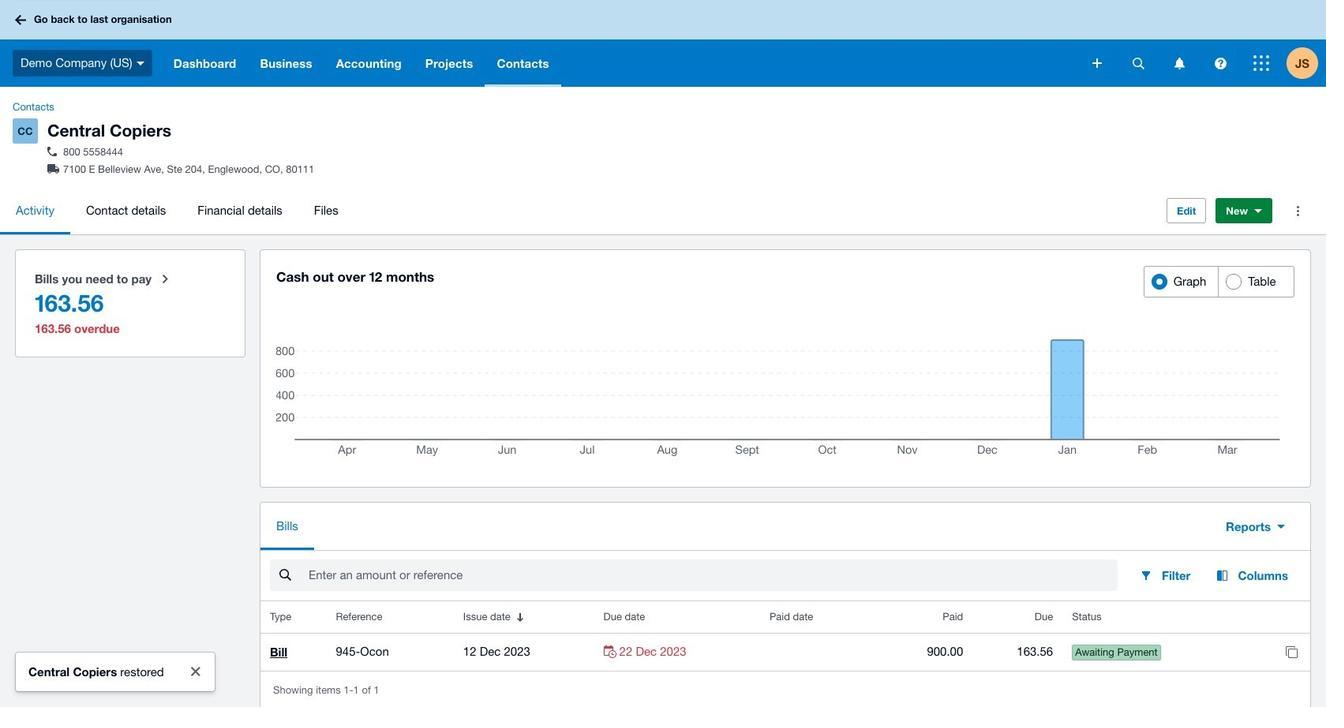 Task type: locate. For each thing, give the bounding box(es) containing it.
1 horizontal spatial svg image
[[1174, 57, 1185, 69]]

actions menu image
[[1282, 195, 1314, 227]]

svg image
[[1254, 55, 1270, 71], [1133, 57, 1144, 69], [1093, 58, 1102, 68], [136, 61, 144, 65]]

None radio
[[25, 260, 235, 348]]

banner
[[0, 0, 1326, 87]]

0 horizontal spatial svg image
[[15, 15, 26, 25]]

group
[[1144, 266, 1295, 298]]

menu
[[0, 187, 1154, 235]]

Enter an amount or reference field
[[307, 561, 1118, 591]]

svg image
[[15, 15, 26, 25], [1174, 57, 1185, 69], [1215, 57, 1227, 69]]

close toast message image
[[191, 667, 200, 677]]

status
[[16, 653, 214, 692]]



Task type: vqa. For each thing, say whether or not it's contained in the screenshot.
middle svg image
yes



Task type: describe. For each thing, give the bounding box(es) containing it.
list of bills element
[[261, 602, 1311, 671]]

copy to draft bill image
[[1276, 636, 1307, 668]]

2 horizontal spatial svg image
[[1215, 57, 1227, 69]]

customise columns image
[[1210, 569, 1235, 582]]



